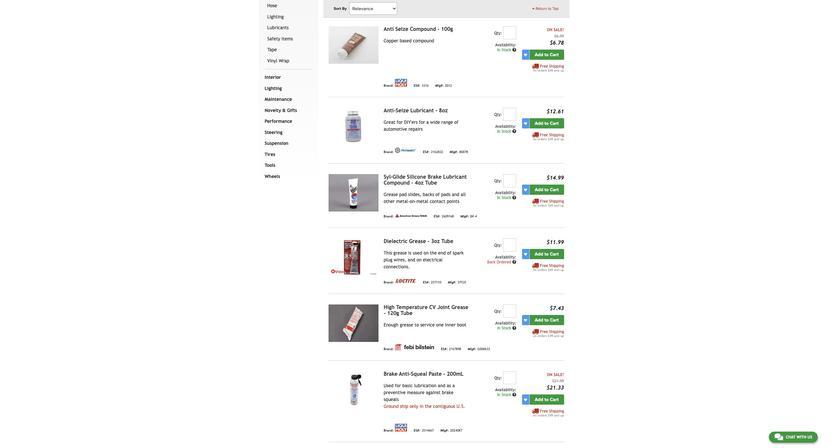 Task type: vqa. For each thing, say whether or not it's contained in the screenshot.
the Free Shipping
no



Task type: locate. For each thing, give the bounding box(es) containing it.
add to cart down $12.61
[[535, 121, 559, 126]]

4 free shipping on orders $49 and up from the top
[[533, 264, 564, 272]]

qty: for anti seize compound - 100g
[[495, 31, 502, 36]]

2 horizontal spatial grease
[[452, 304, 469, 311]]

1 vertical spatial tube
[[442, 238, 454, 245]]

shipping down $12.61
[[549, 133, 564, 137]]

0 vertical spatial on
[[547, 28, 553, 32]]

lubricants link
[[266, 22, 311, 33]]

stock for anti-seize lubricant - 8oz
[[502, 129, 511, 134]]

in for brake anti-squeal paste - 200ml
[[497, 393, 501, 397]]

2 horizontal spatial tube
[[442, 238, 454, 245]]

$49 down $21.33
[[548, 414, 553, 418]]

mfg#: g000633
[[468, 347, 490, 351]]

brand: for anti-
[[384, 150, 394, 154]]

add for $12.61
[[535, 121, 544, 126]]

1 orders from the top
[[538, 69, 547, 72]]

3 add to cart from the top
[[535, 187, 559, 193]]

grease up wires,
[[394, 251, 407, 256]]

free shipping on orders $49 and up down $21.33
[[533, 409, 564, 418]]

a
[[427, 120, 429, 125], [453, 383, 455, 389]]

of inside great for diy'ers for a wide range of automotive repairs
[[455, 120, 459, 125]]

es#: for cv
[[441, 347, 448, 351]]

0 vertical spatial lubricant
[[411, 108, 434, 114]]

es#: for lubricant
[[423, 150, 430, 154]]

liqui-moly - corporate logo image for seize
[[395, 79, 407, 87]]

qty: for high temperature cv joint grease - 120g tube
[[495, 309, 502, 314]]

tube right 3oz
[[442, 238, 454, 245]]

dielectric grease - 3oz tube
[[384, 238, 454, 245]]

on-
[[410, 199, 417, 204]]

up for $14.99
[[561, 204, 564, 207]]

tube inside 'syl-glide silicone brake lubricant compound - 4oz tube'
[[425, 180, 437, 186]]

cart down $12.61
[[550, 121, 559, 126]]

2 in stock from the top
[[497, 129, 513, 134]]

- left 4oz
[[411, 180, 413, 186]]

1 vertical spatial lighting link
[[263, 83, 311, 94]]

add to cart button down $12.61
[[530, 118, 564, 129]]

add to cart for $12.61
[[535, 121, 559, 126]]

0 horizontal spatial of
[[436, 192, 440, 197]]

steering link
[[263, 127, 311, 138]]

4 orders from the top
[[538, 268, 547, 272]]

4 brand: from the top
[[384, 215, 394, 218]]

hose link
[[266, 0, 311, 11]]

seize for anti-
[[396, 108, 409, 114]]

0 vertical spatial brake
[[428, 174, 442, 180]]

2 qty: from the top
[[495, 112, 502, 117]]

brake right 4oz
[[428, 174, 442, 180]]

4 add to cart button from the top
[[530, 249, 564, 259]]

1 liqui-moly - corporate logo image from the top
[[395, 79, 407, 87]]

cart
[[550, 52, 559, 58], [550, 121, 559, 126], [550, 187, 559, 193], [550, 252, 559, 257], [550, 318, 559, 323], [550, 397, 559, 403]]

None number field
[[503, 26, 517, 39], [503, 108, 517, 121], [503, 174, 517, 187], [503, 239, 517, 252], [503, 305, 517, 318], [503, 372, 517, 385], [503, 26, 517, 39], [503, 108, 517, 121], [503, 174, 517, 187], [503, 239, 517, 252], [503, 305, 517, 318], [503, 372, 517, 385]]

1 free from the top
[[540, 64, 548, 69]]

1 horizontal spatial compound
[[410, 26, 436, 32]]

1 qty: from the top
[[495, 31, 502, 36]]

2 orders from the top
[[538, 137, 547, 141]]

for up automotive
[[397, 120, 403, 125]]

$49
[[548, 69, 553, 72], [548, 137, 553, 141], [548, 204, 553, 207], [548, 268, 553, 272], [548, 334, 553, 338], [548, 414, 553, 418]]

1 vertical spatial sale!
[[554, 373, 564, 377]]

1 in from the top
[[497, 48, 501, 52]]

1 vertical spatial grease
[[400, 323, 413, 328]]

3 question circle image from the top
[[513, 326, 517, 330]]

1 stock from the top
[[502, 48, 511, 52]]

1 availability: from the top
[[495, 43, 517, 47]]

sale! inside "on sale! $6.99 $6.78"
[[554, 28, 564, 32]]

add for $14.99
[[535, 187, 544, 193]]

8oz
[[439, 108, 448, 114]]

add to cart down $7.43 on the right bottom of the page
[[535, 318, 559, 323]]

1 in stock from the top
[[497, 48, 513, 52]]

$49 for $11.99
[[548, 268, 553, 272]]

brand: down enough
[[384, 347, 394, 351]]

$49 for $7.43
[[548, 334, 553, 338]]

brand: down other
[[384, 215, 394, 218]]

grease inside grease pad slides, backs of pads and all other metal-on-metal contact points
[[384, 192, 398, 197]]

on up $21.99
[[547, 373, 553, 377]]

a right as at right
[[453, 383, 455, 389]]

5 in from the top
[[497, 393, 501, 397]]

4 add from the top
[[535, 252, 544, 257]]

6 up from the top
[[561, 414, 564, 418]]

ground
[[384, 404, 399, 409]]

squeals
[[384, 397, 399, 402]]

tape
[[267, 47, 277, 52]]

compound up pad
[[384, 180, 410, 186]]

for
[[397, 120, 403, 125], [419, 120, 425, 125], [395, 383, 401, 389]]

cart down the "$6.78"
[[550, 52, 559, 58]]

6 $49 from the top
[[548, 414, 553, 418]]

diy'ers
[[404, 120, 418, 125]]

vinyl
[[267, 58, 278, 63]]

add to cart down the "$6.78"
[[535, 52, 559, 58]]

add to wish list image
[[524, 53, 527, 56], [524, 122, 527, 125], [524, 188, 527, 192], [524, 319, 527, 322], [524, 398, 527, 402]]

mfg#: 20240kt
[[441, 429, 463, 433]]

2 stock from the top
[[502, 129, 511, 134]]

0 horizontal spatial compound
[[384, 180, 410, 186]]

grease for temperature
[[400, 323, 413, 328]]

2 sale! from the top
[[554, 373, 564, 377]]

sale! up $21.99
[[554, 373, 564, 377]]

4 qty: from the top
[[495, 243, 502, 248]]

1 vertical spatial seize
[[396, 108, 409, 114]]

a left wide
[[427, 120, 429, 125]]

4 in from the top
[[497, 326, 501, 331]]

up for $12.61
[[561, 137, 564, 141]]

2 shipping from the top
[[549, 133, 564, 137]]

3 brand: from the top
[[384, 150, 394, 154]]

4 add to wish list image from the top
[[524, 319, 527, 322]]

0 horizontal spatial grease
[[384, 192, 398, 197]]

tube right 120g
[[401, 310, 413, 317]]

lighting link up lubricants
[[266, 11, 311, 22]]

compound
[[410, 26, 436, 32], [384, 180, 410, 186]]

2 free shipping on orders $49 and up from the top
[[533, 133, 564, 141]]

brake up used
[[384, 371, 398, 377]]

in stock for anti-seize lubricant - 8oz
[[497, 129, 513, 134]]

1 question circle image from the top
[[513, 196, 517, 200]]

2 vertical spatial of
[[447, 251, 452, 256]]

mfg#: for syl-glide silicone brake lubricant compound - 4oz tube
[[461, 215, 469, 218]]

3 add to cart button from the top
[[530, 185, 564, 195]]

and
[[554, 69, 560, 72], [554, 137, 560, 141], [452, 192, 460, 197], [554, 204, 560, 207], [408, 257, 415, 263], [554, 268, 560, 272], [554, 334, 560, 338], [438, 383, 446, 389], [554, 414, 560, 418]]

3 shipping from the top
[[549, 199, 564, 204]]

for for basic
[[395, 383, 401, 389]]

in stock for brake anti-squeal paste - 200ml
[[497, 393, 513, 397]]

5 orders from the top
[[538, 334, 547, 338]]

- left 120g
[[384, 310, 386, 317]]

mfg#: left '2012'
[[435, 84, 444, 87]]

es#257110 - 37535 - dielectric grease - 3oz tube - this grease is used on the end of spark plug wires, and on electrical connections. - loctite - audi bmw volkswagen mercedes benz mini porsche image
[[329, 239, 379, 276]]

3 free shipping on orders $49 and up from the top
[[533, 199, 564, 207]]

brand: down ground at the left
[[384, 429, 394, 433]]

for inside used for basic lubrication and as a preventive measure against brake squeals ground ship only in the contiguous u.s.
[[395, 383, 401, 389]]

2609168
[[442, 215, 454, 218]]

add to cart button for $12.61
[[530, 118, 564, 129]]

lubricant up great for diy'ers for a wide range of automotive repairs
[[411, 108, 434, 114]]

1 horizontal spatial of
[[447, 251, 452, 256]]

mfg#: for brake anti-squeal paste - 200ml
[[441, 429, 449, 433]]

sale! up $6.99
[[554, 28, 564, 32]]

cart down '$14.99'
[[550, 187, 559, 193]]

on inside on sale! $21.99 $21.33
[[547, 373, 553, 377]]

brand: for syl-
[[384, 215, 394, 218]]

1 vertical spatial on
[[547, 373, 553, 377]]

6 add to cart from the top
[[535, 397, 559, 403]]

2 availability: from the top
[[495, 124, 517, 129]]

0 vertical spatial question circle image
[[513, 196, 517, 200]]

1 question circle image from the top
[[513, 48, 517, 52]]

qty: for dielectric grease - 3oz tube
[[495, 243, 502, 248]]

brand: for anti
[[384, 84, 394, 87]]

5 stock from the top
[[502, 393, 511, 397]]

3oz
[[431, 238, 440, 245]]

mfg#: left 20240kt at the right of page
[[441, 429, 449, 433]]

mfg#: for anti seize compound - 100g
[[435, 84, 444, 87]]

1 vertical spatial anti-
[[399, 371, 411, 377]]

es#3316 - 2012 - anti seize compound - 100g - copper based compound - liqui-moly - audi bmw volkswagen mercedes benz mini porsche image
[[329, 26, 379, 64]]

5 free shipping on orders $49 and up from the top
[[533, 330, 564, 338]]

grease for grease
[[394, 251, 407, 256]]

availability: for anti seize compound - 100g
[[495, 43, 517, 47]]

availability: for syl-glide silicone brake lubricant compound - 4oz tube
[[495, 191, 517, 195]]

only
[[410, 404, 418, 409]]

1 horizontal spatial tube
[[425, 180, 437, 186]]

on up the "$6.78"
[[547, 28, 553, 32]]

lighting link
[[266, 11, 311, 22], [263, 83, 311, 94]]

cart for $11.99
[[550, 252, 559, 257]]

stock for syl-glide silicone brake lubricant compound - 4oz tube
[[502, 196, 511, 200]]

5 add to cart from the top
[[535, 318, 559, 323]]

0 vertical spatial of
[[455, 120, 459, 125]]

compound up compound
[[410, 26, 436, 32]]

es#: left 2167898
[[441, 347, 448, 351]]

free shipping on orders $49 and up down $7.43 on the right bottom of the page
[[533, 330, 564, 338]]

sort by
[[334, 6, 347, 11]]

$21.99
[[552, 379, 564, 384]]

in stock for anti seize compound - 100g
[[497, 48, 513, 52]]

3 orders from the top
[[538, 204, 547, 207]]

dielectric
[[384, 238, 408, 245]]

0 vertical spatial a
[[427, 120, 429, 125]]

es#: 2609168
[[434, 215, 454, 218]]

lighting link up maintenance
[[263, 83, 311, 94]]

6 availability: from the top
[[495, 388, 517, 393]]

2 cart from the top
[[550, 121, 559, 126]]

dielectric grease - 3oz tube link
[[384, 238, 454, 245]]

grease up other
[[384, 192, 398, 197]]

the right "in"
[[425, 404, 432, 409]]

and down $11.99
[[554, 268, 560, 272]]

u.s.
[[457, 404, 465, 409]]

es#: for squeal
[[414, 429, 421, 433]]

es#: left 3514667
[[414, 429, 421, 433]]

stock for anti seize compound - 100g
[[502, 48, 511, 52]]

elring - corporate logo image
[[395, 0, 406, 5]]

add to cart button down the "$6.78"
[[530, 50, 564, 60]]

es#2167898 - g000633 - high temperature cv joint grease - 120g tube - enough grease to service one inner boot - febi - audi volkswagen image
[[329, 305, 379, 342]]

add for $11.99
[[535, 252, 544, 257]]

2 question circle image from the top
[[513, 260, 517, 264]]

grease right enough
[[400, 323, 413, 328]]

add to wish list image for $12.61
[[524, 122, 527, 125]]

and down $12.61
[[554, 137, 560, 141]]

3 add from the top
[[535, 187, 544, 193]]

liqui-moly - corporate logo image
[[395, 79, 407, 87], [395, 424, 407, 432]]

4 up from the top
[[561, 268, 564, 272]]

for up preventive
[[395, 383, 401, 389]]

pads
[[441, 192, 451, 197]]

seize up diy'ers
[[396, 108, 409, 114]]

2 on from the top
[[547, 373, 553, 377]]

brake anti-squeal paste - 200ml
[[384, 371, 464, 377]]

brand: left elring - corporate logo
[[384, 2, 394, 6]]

5 cart from the top
[[550, 318, 559, 323]]

free shipping on orders $49 and up down the "$6.78"
[[533, 64, 564, 72]]

mfg#: left 37535 on the bottom right of page
[[448, 281, 457, 284]]

wrap
[[279, 58, 289, 63]]

37535
[[458, 281, 466, 284]]

3 qty: from the top
[[495, 179, 502, 183]]

2 brand: from the top
[[384, 84, 394, 87]]

grease inside this grease is used on the end of spark plug wires, and on electrical connections.
[[394, 251, 407, 256]]

es#: left 2162832
[[423, 150, 430, 154]]

question circle image for anti seize compound - 100g
[[513, 48, 517, 52]]

1 on from the top
[[547, 28, 553, 32]]

4
[[475, 215, 477, 218]]

1 vertical spatial a
[[453, 383, 455, 389]]

257110
[[431, 281, 442, 284]]

0 vertical spatial compound
[[410, 26, 436, 32]]

1 up from the top
[[561, 69, 564, 72]]

cart down $7.43 on the right bottom of the page
[[550, 318, 559, 323]]

$12.61
[[547, 109, 564, 115]]

contact
[[430, 199, 446, 204]]

anti
[[384, 26, 394, 32]]

2 vertical spatial tube
[[401, 310, 413, 317]]

3 cart from the top
[[550, 187, 559, 193]]

0 vertical spatial the
[[430, 251, 437, 256]]

5 qty: from the top
[[495, 309, 502, 314]]

the inside used for basic lubrication and as a preventive measure against brake squeals ground ship only in the contiguous u.s.
[[425, 404, 432, 409]]

2 liqui-moly - corporate logo image from the top
[[395, 424, 407, 432]]

0 vertical spatial sale!
[[554, 28, 564, 32]]

question circle image for brake anti-squeal paste - 200ml
[[513, 393, 517, 397]]

the up electrical
[[430, 251, 437, 256]]

seize up 'based'
[[396, 26, 409, 32]]

$49 down $11.99
[[548, 268, 553, 272]]

this grease is used on the end of spark plug wires, and on electrical connections.
[[384, 251, 464, 270]]

5 add to cart button from the top
[[530, 315, 564, 325]]

brand: for dielectric
[[384, 281, 394, 284]]

2 add to cart from the top
[[535, 121, 559, 126]]

brand: left es#: 3316 on the right top
[[384, 84, 394, 87]]

1 vertical spatial brake
[[384, 371, 398, 377]]

up down the "$6.78"
[[561, 69, 564, 72]]

of right the end
[[447, 251, 452, 256]]

grease up used
[[409, 238, 426, 245]]

- inside high temperature cv joint grease - 120g tube
[[384, 310, 386, 317]]

free
[[540, 64, 548, 69], [540, 133, 548, 137], [540, 199, 548, 204], [540, 264, 548, 268], [540, 330, 548, 334], [540, 409, 548, 414]]

free for $14.99
[[540, 199, 548, 204]]

3 add to wish list image from the top
[[524, 188, 527, 192]]

add
[[535, 52, 544, 58], [535, 121, 544, 126], [535, 187, 544, 193], [535, 252, 544, 257], [535, 318, 544, 323], [535, 397, 544, 403]]

es#: for compound
[[414, 84, 421, 87]]

4 cart from the top
[[550, 252, 559, 257]]

3 in from the top
[[497, 196, 501, 200]]

1 horizontal spatial lubricant
[[443, 174, 467, 180]]

chat with us link
[[769, 432, 818, 443]]

1 horizontal spatial anti-
[[399, 371, 411, 377]]

and down the "$6.78"
[[554, 69, 560, 72]]

3 in stock from the top
[[497, 196, 513, 200]]

5 brand: from the top
[[384, 281, 394, 284]]

availability:
[[495, 43, 517, 47], [495, 124, 517, 129], [495, 191, 517, 195], [495, 255, 517, 260], [495, 321, 517, 326], [495, 388, 517, 393]]

2 horizontal spatial of
[[455, 120, 459, 125]]

contiguous
[[433, 404, 455, 409]]

3 stock from the top
[[502, 196, 511, 200]]

2 in from the top
[[497, 129, 501, 134]]

and left as at right
[[438, 383, 446, 389]]

$49 down $12.61
[[548, 137, 553, 141]]

in stock for syl-glide silicone brake lubricant compound - 4oz tube
[[497, 196, 513, 200]]

2 $49 from the top
[[548, 137, 553, 141]]

as
[[447, 383, 451, 389]]

1 horizontal spatial brake
[[428, 174, 442, 180]]

1 horizontal spatial grease
[[409, 238, 426, 245]]

4 shipping from the top
[[549, 264, 564, 268]]

add to cart button down $7.43 on the right bottom of the page
[[530, 315, 564, 325]]

grease right "joint"
[[452, 304, 469, 311]]

service
[[420, 323, 435, 328]]

4 in stock from the top
[[497, 326, 513, 331]]

6 qty: from the top
[[495, 376, 502, 381]]

range
[[442, 120, 453, 125]]

on
[[533, 69, 537, 72], [533, 137, 537, 141], [533, 204, 537, 207], [424, 251, 429, 256], [417, 257, 422, 263], [533, 268, 537, 272], [533, 334, 537, 338], [533, 414, 537, 418]]

question circle image
[[513, 48, 517, 52], [513, 130, 517, 134], [513, 326, 517, 330], [513, 393, 517, 397]]

brand: left "loctite - corporate logo"
[[384, 281, 394, 284]]

free shipping on orders $49 and up down $12.61
[[533, 133, 564, 141]]

0 vertical spatial seize
[[396, 26, 409, 32]]

7 brand: from the top
[[384, 429, 394, 433]]

free shipping on orders $49 and up down $11.99
[[533, 264, 564, 272]]

2 add to cart button from the top
[[530, 118, 564, 129]]

0 vertical spatial grease
[[394, 251, 407, 256]]

lighting inside general purpose subcategories element
[[267, 14, 284, 19]]

6 add to cart button from the top
[[530, 395, 564, 405]]

add to cart button down $11.99
[[530, 249, 564, 259]]

gifts
[[287, 108, 297, 113]]

paste
[[429, 371, 442, 377]]

of inside this grease is used on the end of spark plug wires, and on electrical connections.
[[447, 251, 452, 256]]

lubricant inside 'syl-glide silicone brake lubricant compound - 4oz tube'
[[443, 174, 467, 180]]

return to top link
[[532, 6, 559, 12]]

liqui-moly - corporate logo image left es#: 3316 on the right top
[[395, 79, 407, 87]]

brake anti-squeal paste - 200ml link
[[384, 371, 464, 377]]

question circle image for high temperature cv joint grease - 120g tube
[[513, 326, 517, 330]]

$49 down $7.43 on the right bottom of the page
[[548, 334, 553, 338]]

anti-
[[384, 108, 396, 114], [399, 371, 411, 377]]

on for $21.33
[[547, 373, 553, 377]]

lubricants
[[267, 25, 289, 30]]

1 shipping from the top
[[549, 64, 564, 69]]

add to cart button down $21.33
[[530, 395, 564, 405]]

1 vertical spatial grease
[[409, 238, 426, 245]]

loctite - corporate logo image
[[395, 278, 417, 284]]

4 free from the top
[[540, 264, 548, 268]]

ordered
[[497, 260, 511, 265]]

1 free shipping on orders $49 and up from the top
[[533, 64, 564, 72]]

brand: left permatex - corporate logo
[[384, 150, 394, 154]]

wheels link
[[263, 171, 311, 182]]

free shipping on orders $49 and up down '$14.99'
[[533, 199, 564, 207]]

5 up from the top
[[561, 334, 564, 338]]

qty: for anti-seize lubricant - 8oz
[[495, 112, 502, 117]]

up down $7.43 on the right bottom of the page
[[561, 334, 564, 338]]

6 brand: from the top
[[384, 347, 394, 351]]

on inside "on sale! $6.99 $6.78"
[[547, 28, 553, 32]]

add to cart button down '$14.99'
[[530, 185, 564, 195]]

0 vertical spatial liqui-moly - corporate logo image
[[395, 79, 407, 87]]

orders for $14.99
[[538, 204, 547, 207]]

up down $12.61
[[561, 137, 564, 141]]

2 add to wish list image from the top
[[524, 122, 527, 125]]

shipping down $11.99
[[549, 264, 564, 268]]

and up points
[[452, 192, 460, 197]]

3 up from the top
[[561, 204, 564, 207]]

shipping down '$14.99'
[[549, 199, 564, 204]]

2 vertical spatial grease
[[452, 304, 469, 311]]

tube right 4oz
[[425, 180, 437, 186]]

2 free from the top
[[540, 133, 548, 137]]

up down $11.99
[[561, 268, 564, 272]]

lighting up lubricants
[[267, 14, 284, 19]]

add to cart down $21.33
[[535, 397, 559, 403]]

0 horizontal spatial tube
[[401, 310, 413, 317]]

1 horizontal spatial a
[[453, 383, 455, 389]]

0 horizontal spatial anti-
[[384, 108, 396, 114]]

performance
[[265, 119, 292, 124]]

and inside used for basic lubrication and as a preventive measure against brake squeals ground ship only in the contiguous u.s.
[[438, 383, 446, 389]]

tube
[[425, 180, 437, 186], [442, 238, 454, 245], [401, 310, 413, 317]]

0 vertical spatial lighting link
[[266, 11, 311, 22]]

brand:
[[384, 2, 394, 6], [384, 84, 394, 87], [384, 150, 394, 154], [384, 215, 394, 218], [384, 281, 394, 284], [384, 347, 394, 351], [384, 429, 394, 433]]

lubricant up all
[[443, 174, 467, 180]]

0 vertical spatial lighting
[[267, 14, 284, 19]]

4 availability: from the top
[[495, 255, 517, 260]]

es#: 3514667
[[414, 429, 434, 433]]

vinyl wrap link
[[266, 55, 311, 67]]

and inside this grease is used on the end of spark plug wires, and on electrical connections.
[[408, 257, 415, 263]]

3 availability: from the top
[[495, 191, 517, 195]]

2 add from the top
[[535, 121, 544, 126]]

mfg#: left g000633
[[468, 347, 476, 351]]

1 vertical spatial the
[[425, 404, 432, 409]]

tires
[[265, 152, 275, 157]]

add to cart
[[535, 52, 559, 58], [535, 121, 559, 126], [535, 187, 559, 193], [535, 252, 559, 257], [535, 318, 559, 323], [535, 397, 559, 403]]

add to wish list image for $7.43
[[524, 319, 527, 322]]

$49 down the "$6.78"
[[548, 69, 553, 72]]

shipping for $14.99
[[549, 199, 564, 204]]

es#2609168 - bk-4 - syl-glide silicone brake lubricant compound - 4oz tube - grease pad slides, backs of pads and all other metal-on-metal contact points - american grease stick - audi bmw volkswagen mercedes benz mini porsche image
[[329, 174, 379, 212]]

in for syl-glide silicone brake lubricant compound - 4oz tube
[[497, 196, 501, 200]]

automotive
[[384, 127, 407, 132]]

for up repairs
[[419, 120, 425, 125]]

pad
[[399, 192, 407, 197]]

question circle image
[[513, 196, 517, 200], [513, 260, 517, 264]]

shipping down $21.33
[[549, 409, 564, 414]]

1 vertical spatial liqui-moly - corporate logo image
[[395, 424, 407, 432]]

1 vertical spatial lubricant
[[443, 174, 467, 180]]

spark
[[453, 251, 464, 256]]

add to cart down '$14.99'
[[535, 187, 559, 193]]

0 vertical spatial grease
[[384, 192, 398, 197]]

es#: 2167898
[[441, 347, 461, 351]]

mfg#: left bk-
[[461, 215, 469, 218]]

liqui-moly - corporate logo image down ship
[[395, 424, 407, 432]]

4 add to cart from the top
[[535, 252, 559, 257]]

of up 'contact'
[[436, 192, 440, 197]]

1 vertical spatial compound
[[384, 180, 410, 186]]

shipping down $7.43 on the right bottom of the page
[[549, 330, 564, 334]]

1 vertical spatial of
[[436, 192, 440, 197]]

0 horizontal spatial a
[[427, 120, 429, 125]]

one
[[436, 323, 444, 328]]

cart down $21.33
[[550, 397, 559, 403]]

es#: left 2609168
[[434, 215, 441, 218]]

2 question circle image from the top
[[513, 130, 517, 134]]

free shipping on orders $49 and up
[[533, 64, 564, 72], [533, 133, 564, 141], [533, 199, 564, 207], [533, 264, 564, 272], [533, 330, 564, 338], [533, 409, 564, 418]]

5 shipping from the top
[[549, 330, 564, 334]]

3 free from the top
[[540, 199, 548, 204]]

up
[[561, 69, 564, 72], [561, 137, 564, 141], [561, 204, 564, 207], [561, 268, 564, 272], [561, 334, 564, 338], [561, 414, 564, 418]]

1 vertical spatial question circle image
[[513, 260, 517, 264]]

interior link
[[263, 72, 311, 83]]

high temperature cv joint grease - 120g tube
[[384, 304, 469, 317]]

5 add from the top
[[535, 318, 544, 323]]

in
[[420, 404, 424, 409]]

availability: for brake anti-squeal paste - 200ml
[[495, 388, 517, 393]]

sale! inside on sale! $21.99 $21.33
[[554, 373, 564, 377]]

$49 down '$14.99'
[[548, 204, 553, 207]]

4 stock from the top
[[502, 326, 511, 331]]

wheels
[[265, 174, 280, 179]]

0 vertical spatial tube
[[425, 180, 437, 186]]

of inside grease pad slides, backs of pads and all other metal-on-metal contact points
[[436, 192, 440, 197]]

and down 'is' at the left of the page
[[408, 257, 415, 263]]

is
[[408, 251, 412, 256]]

availability: for dielectric grease - 3oz tube
[[495, 255, 517, 260]]

on
[[547, 28, 553, 32], [547, 373, 553, 377]]

comments image
[[775, 433, 784, 441]]

free shipping on orders $49 and up for $14.99
[[533, 199, 564, 207]]

lighting down interior on the top left
[[265, 86, 282, 91]]



Task type: describe. For each thing, give the bounding box(es) containing it.
add to cart button for $7.43
[[530, 315, 564, 325]]

hose
[[267, 3, 277, 8]]

a inside used for basic lubrication and as a preventive measure against brake squeals ground ship only in the contiguous u.s.
[[453, 383, 455, 389]]

interior
[[265, 75, 281, 80]]

6 add from the top
[[535, 397, 544, 403]]

inner
[[445, 323, 456, 328]]

chat
[[786, 435, 796, 440]]

add to cart for $14.99
[[535, 187, 559, 193]]

basic
[[403, 383, 413, 389]]

a inside great for diy'ers for a wide range of automotive repairs
[[427, 120, 429, 125]]

orders for $11.99
[[538, 268, 547, 272]]

up for $11.99
[[561, 268, 564, 272]]

es#2162832 - 80078 - anti-seize lubricant - 8oz - great for diy'ers for a wide range of automotive repairs - permatex - audi bmw volkswagen mercedes benz mini porsche image
[[329, 108, 379, 145]]

200ml
[[447, 371, 464, 377]]

mfg#: bk-4
[[461, 215, 477, 218]]

stock for brake anti-squeal paste - 200ml
[[502, 393, 511, 397]]

3514667
[[422, 429, 434, 433]]

$6.99
[[555, 34, 564, 38]]

cart for $7.43
[[550, 318, 559, 323]]

syl-glide silicone brake lubricant compound - 4oz tube link
[[384, 174, 467, 186]]

availability: for high temperature cv joint grease - 120g tube
[[495, 321, 517, 326]]

with
[[797, 435, 807, 440]]

general purpose subcategories element
[[265, 0, 313, 69]]

in for anti-seize lubricant - 8oz
[[497, 129, 501, 134]]

free for $12.61
[[540, 133, 548, 137]]

1 add from the top
[[535, 52, 544, 58]]

add to wish list image for $14.99
[[524, 188, 527, 192]]

es#3514667 - 20240kt - brake anti-squeal paste - 200ml - used for basic lubrication and as a preventive measure against brake squeals - liqui-moly - audi bmw mercedes benz mini porsche image
[[329, 372, 379, 409]]

0 vertical spatial anti-
[[384, 108, 396, 114]]

6 shipping from the top
[[549, 409, 564, 414]]

- inside 'syl-glide silicone brake lubricant compound - 4oz tube'
[[411, 180, 413, 186]]

add to cart button for $11.99
[[530, 249, 564, 259]]

es#: for -
[[423, 281, 430, 284]]

100g
[[441, 26, 453, 32]]

this
[[384, 251, 392, 256]]

0 horizontal spatial lubricant
[[411, 108, 434, 114]]

us
[[808, 435, 813, 440]]

question circle image for $11.99
[[513, 260, 517, 264]]

es#: 2162832
[[423, 150, 443, 154]]

up for $7.43
[[561, 334, 564, 338]]

preventive
[[384, 390, 406, 395]]

items
[[282, 36, 293, 41]]

points
[[447, 199, 460, 204]]

1 vertical spatial lighting
[[265, 86, 282, 91]]

add to wish list image
[[524, 253, 527, 256]]

and inside grease pad slides, backs of pads and all other metal-on-metal contact points
[[452, 192, 460, 197]]

tools link
[[263, 160, 311, 171]]

chat with us
[[786, 435, 813, 440]]

shipping for $11.99
[[549, 264, 564, 268]]

seize for anti
[[396, 26, 409, 32]]

qty: for brake anti-squeal paste - 200ml
[[495, 376, 502, 381]]

repairs
[[409, 127, 423, 132]]

wires,
[[394, 257, 407, 263]]

grease pad slides, backs of pads and all other metal-on-metal contact points
[[384, 192, 466, 204]]

for for diy'ers
[[397, 120, 403, 125]]

sale! for $6.78
[[554, 28, 564, 32]]

80078
[[460, 150, 468, 154]]

boot
[[457, 323, 467, 328]]

maintenance link
[[263, 94, 311, 105]]

tools
[[265, 163, 276, 168]]

free for $7.43
[[540, 330, 548, 334]]

glide
[[393, 174, 406, 180]]

return to top
[[535, 6, 559, 11]]

metal-
[[396, 199, 410, 204]]

ship
[[400, 404, 408, 409]]

safety
[[267, 36, 280, 41]]

used
[[384, 383, 394, 389]]

high temperature cv joint grease - 120g tube link
[[384, 304, 469, 317]]

safety items link
[[266, 33, 311, 44]]

syl-
[[384, 174, 393, 180]]

of for tube
[[447, 251, 452, 256]]

cart for $14.99
[[550, 187, 559, 193]]

- left 3oz
[[428, 238, 430, 245]]

copper
[[384, 38, 399, 43]]

bk-
[[470, 215, 475, 218]]

in stock for high temperature cv joint grease - 120g tube
[[497, 326, 513, 331]]

high
[[384, 304, 395, 311]]

back
[[488, 260, 496, 265]]

1 $49 from the top
[[548, 69, 553, 72]]

wide
[[430, 120, 440, 125]]

1 brand: from the top
[[384, 2, 394, 6]]

in for anti seize compound - 100g
[[497, 48, 501, 52]]

maintenance
[[265, 97, 292, 102]]

brand: for brake
[[384, 429, 394, 433]]

- right paste on the right bottom of page
[[444, 371, 445, 377]]

free shipping on orders $49 and up for $7.43
[[533, 330, 564, 338]]

compound inside 'syl-glide silicone brake lubricant compound - 4oz tube'
[[384, 180, 410, 186]]

1 add to cart button from the top
[[530, 50, 564, 60]]

top
[[553, 6, 559, 11]]

- left 8oz
[[436, 108, 438, 114]]

1 add to wish list image from the top
[[524, 53, 527, 56]]

mfg#: for high temperature cv joint grease - 120g tube
[[468, 347, 476, 351]]

mfg#: for dielectric grease - 3oz tube
[[448, 281, 457, 284]]

liqui-moly - corporate logo image for anti-
[[395, 424, 407, 432]]

6 orders from the top
[[538, 414, 547, 418]]

free shipping on orders $49 and up for $12.61
[[533, 133, 564, 141]]

and down '$14.99'
[[554, 204, 560, 207]]

cv
[[429, 304, 436, 311]]

metal
[[417, 199, 429, 204]]

tires link
[[263, 149, 311, 160]]

3316
[[422, 84, 429, 87]]

orders for $12.61
[[538, 137, 547, 141]]

mfg#: 2012
[[435, 84, 452, 87]]

anti seize compound - 100g link
[[384, 26, 453, 32]]

squeal
[[411, 371, 427, 377]]

slides,
[[408, 192, 422, 197]]

on sale! $21.99 $21.33
[[547, 373, 564, 391]]

return
[[536, 6, 547, 11]]

used for basic lubrication and as a preventive measure against brake squeals ground ship only in the contiguous u.s.
[[384, 383, 465, 409]]

$49 for $12.61
[[548, 137, 553, 141]]

anti seize compound - 100g
[[384, 26, 453, 32]]

1 add to cart from the top
[[535, 52, 559, 58]]

add for $7.43
[[535, 318, 544, 323]]

free for $11.99
[[540, 264, 548, 268]]

of for 8oz
[[455, 120, 459, 125]]

4oz
[[415, 180, 424, 186]]

enough
[[384, 323, 399, 328]]

sale! for $21.33
[[554, 373, 564, 377]]

on for $6.78
[[547, 28, 553, 32]]

compound
[[413, 38, 434, 43]]

shipping for $7.43
[[549, 330, 564, 334]]

6 cart from the top
[[550, 397, 559, 403]]

qty: for syl-glide silicone brake lubricant compound - 4oz tube
[[495, 179, 502, 183]]

and down $21.33
[[554, 414, 560, 418]]

based
[[400, 38, 412, 43]]

120g
[[387, 310, 399, 317]]

tape link
[[266, 44, 311, 55]]

mfg#: 80078
[[450, 150, 468, 154]]

$7.43
[[550, 305, 564, 312]]

1 cart from the top
[[550, 52, 559, 58]]

brake inside 'syl-glide silicone brake lubricant compound - 4oz tube'
[[428, 174, 442, 180]]

2012
[[445, 84, 452, 87]]

es#: for silicone
[[434, 215, 441, 218]]

shipping for $12.61
[[549, 133, 564, 137]]

caret up image
[[532, 7, 535, 11]]

great
[[384, 120, 396, 125]]

orders for $7.43
[[538, 334, 547, 338]]

backs
[[423, 192, 434, 197]]

novelty & gifts
[[265, 108, 297, 113]]

vinyl wrap
[[267, 58, 289, 63]]

mfg#: for anti-seize lubricant - 8oz
[[450, 150, 458, 154]]

cart for $12.61
[[550, 121, 559, 126]]

performance link
[[263, 116, 311, 127]]

free shipping on orders $49 and up for $11.99
[[533, 264, 564, 272]]

measure
[[407, 390, 425, 395]]

add to cart button for $14.99
[[530, 185, 564, 195]]

6 free shipping on orders $49 and up from the top
[[533, 409, 564, 418]]

syl-glide silicone brake lubricant compound - 4oz tube
[[384, 174, 467, 186]]

febi - corporate logo image
[[395, 345, 435, 350]]

stock for high temperature cv joint grease - 120g tube
[[502, 326, 511, 331]]

in for high temperature cv joint grease - 120g tube
[[497, 326, 501, 331]]

copper based compound
[[384, 38, 434, 43]]

the inside this grease is used on the end of spark plug wires, and on electrical connections.
[[430, 251, 437, 256]]

steering
[[265, 130, 283, 135]]

novelty & gifts link
[[263, 105, 311, 116]]

sort
[[334, 6, 341, 11]]

lubrication
[[414, 383, 437, 389]]

question circle image for $14.99
[[513, 196, 517, 200]]

by
[[342, 6, 347, 11]]

question circle image for anti-seize lubricant - 8oz
[[513, 130, 517, 134]]

and down $7.43 on the right bottom of the page
[[554, 334, 560, 338]]

$49 for $14.99
[[548, 204, 553, 207]]

brand: for high
[[384, 347, 394, 351]]

add to cart for $11.99
[[535, 252, 559, 257]]

0 horizontal spatial brake
[[384, 371, 398, 377]]

american grease stick - corporate logo image
[[395, 214, 427, 218]]

permatex - corporate logo image
[[395, 148, 417, 153]]

add to cart for $7.43
[[535, 318, 559, 323]]

- left 100g
[[438, 26, 440, 32]]

brake
[[442, 390, 454, 395]]

grease inside high temperature cv joint grease - 120g tube
[[452, 304, 469, 311]]

5 add to wish list image from the top
[[524, 398, 527, 402]]

6 free from the top
[[540, 409, 548, 414]]

connections.
[[384, 264, 410, 270]]

availability: for anti-seize lubricant - 8oz
[[495, 124, 517, 129]]

tube inside high temperature cv joint grease - 120g tube
[[401, 310, 413, 317]]

suspension
[[265, 141, 289, 146]]



